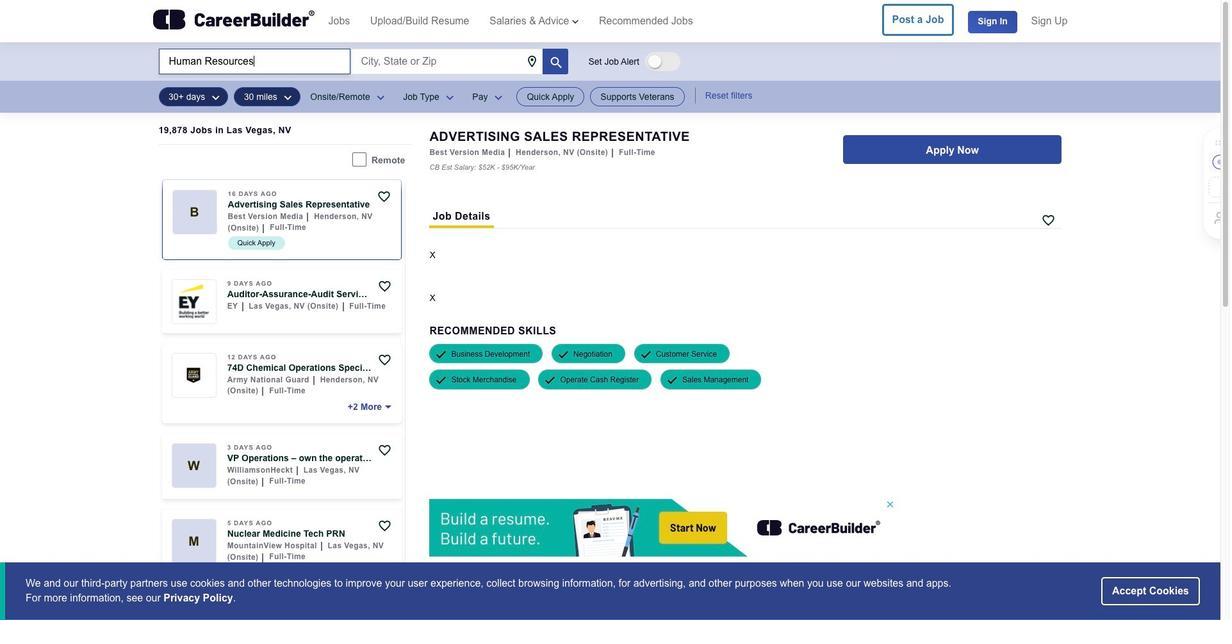 Task type: locate. For each thing, give the bounding box(es) containing it.
tabs tab list
[[430, 210, 494, 228]]

tab panel
[[430, 229, 1062, 621]]

Job search location text field
[[351, 49, 543, 74]]



Task type: describe. For each thing, give the bounding box(es) containing it.
advertisement element
[[430, 499, 896, 557]]

careerbuilder - we're building for you image
[[153, 10, 314, 30]]

Job search keywords text field
[[159, 49, 350, 74]]



